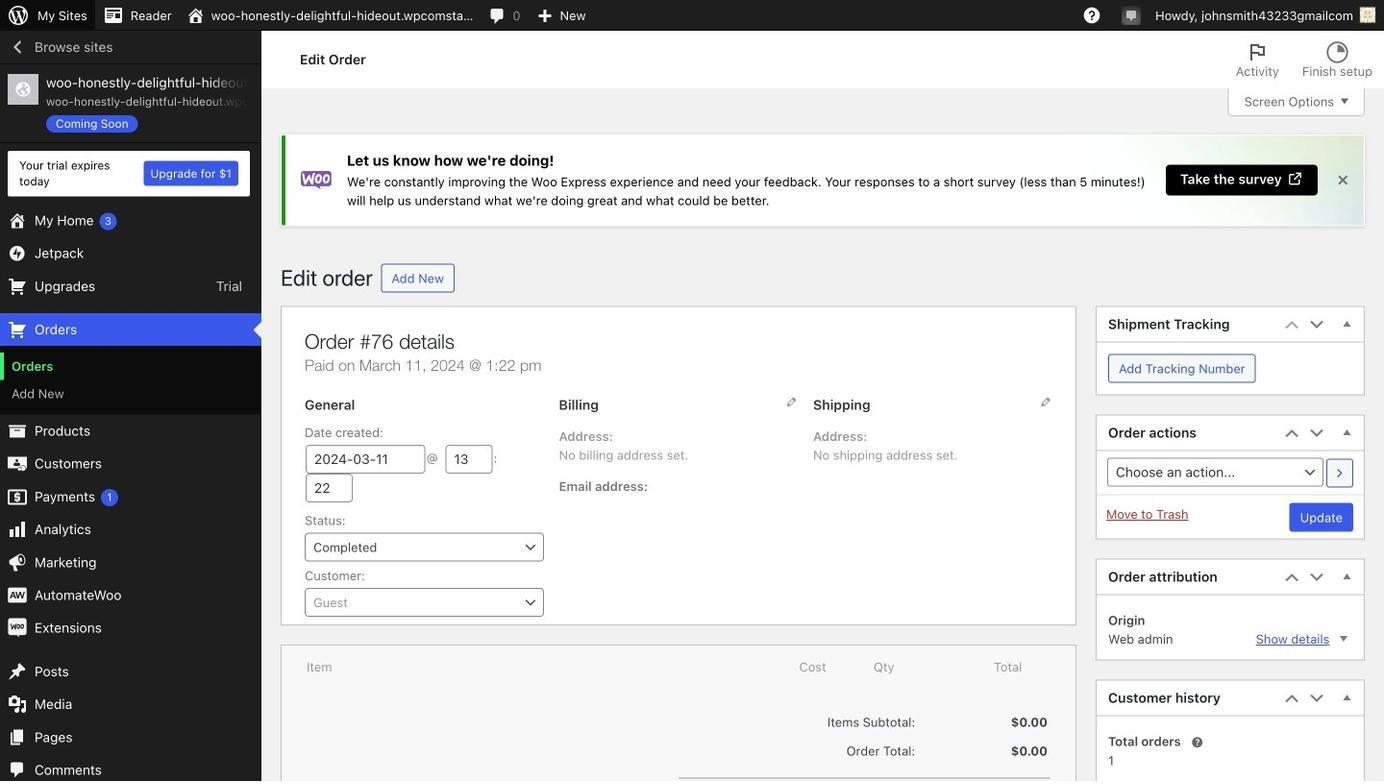 Task type: vqa. For each thing, say whether or not it's contained in the screenshot.
'Total number of non-cancelled, non-failed orders for this customer, including the current one.' image
yes



Task type: describe. For each thing, give the bounding box(es) containing it.
total number of non-cancelled, non-failed orders for this customer, including the current one. image
[[1190, 736, 1205, 751]]

m number field
[[306, 474, 353, 503]]

toolbar navigation
[[0, 0, 1384, 35]]

take the survey image
[[1288, 171, 1304, 187]]

h number field
[[446, 445, 493, 474]]



Task type: locate. For each thing, give the bounding box(es) containing it.
tab list
[[1225, 31, 1384, 88]]

None text field
[[306, 589, 543, 616]]

None field
[[305, 533, 544, 562], [305, 588, 544, 617], [305, 533, 544, 562], [305, 588, 544, 617]]

main menu navigation
[[0, 31, 262, 782]]

notification image
[[1124, 7, 1139, 22]]

None text field
[[306, 445, 425, 474], [306, 534, 543, 561], [306, 445, 425, 474], [306, 534, 543, 561]]



